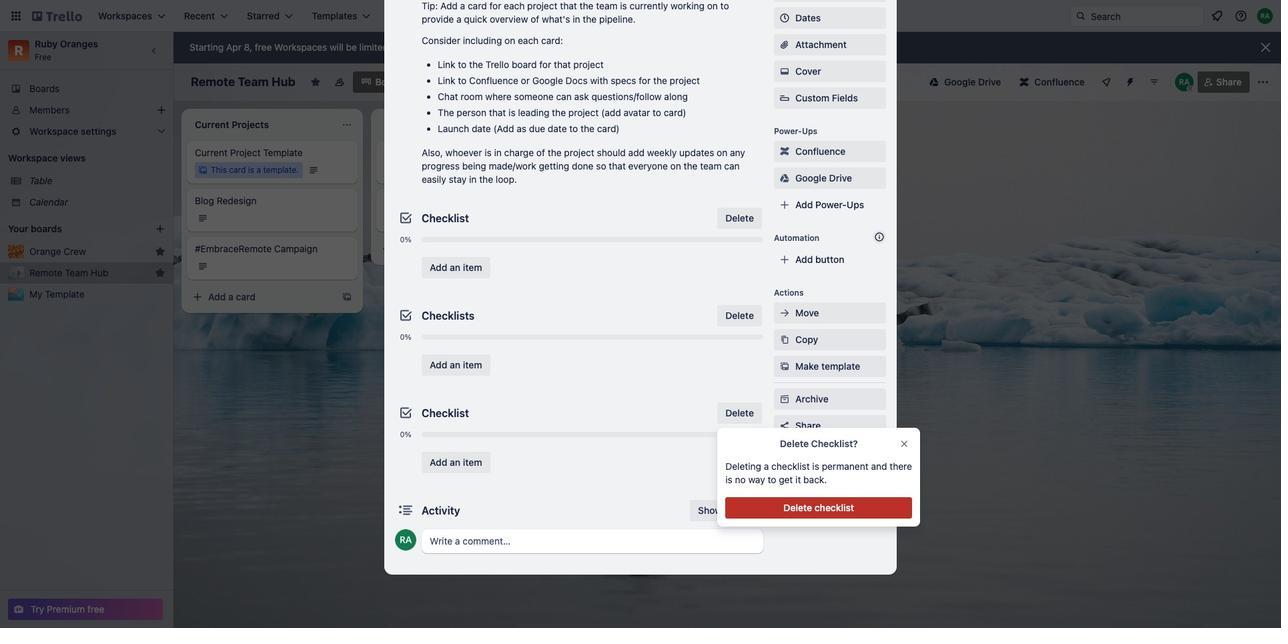 Task type: vqa. For each thing, say whether or not it's contained in the screenshot.
2nd Add an item button from the bottom of the page
yes



Task type: describe. For each thing, give the bounding box(es) containing it.
that down learn more about collaborator limits link
[[554, 59, 571, 70]]

is left no
[[726, 474, 733, 485]]

my template
[[29, 288, 85, 300]]

add an item for checklists
[[430, 359, 482, 371]]

actions
[[774, 288, 804, 298]]

docs
[[566, 75, 588, 86]]

open information menu image
[[1235, 9, 1248, 23]]

premium
[[47, 604, 85, 615]]

blog redesign
[[195, 195, 257, 206]]

0 horizontal spatial ups
[[802, 126, 818, 136]]

the down updates
[[684, 160, 698, 172]]

it
[[796, 474, 801, 485]]

blog
[[195, 195, 214, 206]]

1 link from the top
[[438, 59, 456, 70]]

1 vertical spatial card)
[[597, 123, 620, 134]]

project inside 'also, whoever is in charge of the project should add weekly updates on any progress being made/work getting done so that everyone on the team can easily stay in the loop.'
[[564, 147, 595, 158]]

remote inside board name text field
[[191, 75, 235, 89]]

the up along
[[654, 75, 668, 86]]

make template link
[[774, 356, 887, 377]]

calendar link
[[29, 196, 166, 209]]

campaign for #embraceremote campaign
[[274, 243, 318, 254]]

is inside tip: add a card for each project that the team is currently working on to provide a quick overview of what's in the pipeline.
[[620, 0, 627, 11]]

a up quick
[[460, 0, 465, 11]]

each inside tip: add a card for each project that the team is currently working on to provide a quick overview of what's in the pipeline.
[[504, 0, 525, 11]]

to down ask
[[570, 123, 578, 134]]

easily
[[422, 174, 446, 185]]

chat
[[438, 91, 458, 102]]

this
[[211, 165, 227, 175]]

to left the 10
[[391, 41, 400, 53]]

should
[[597, 147, 626, 158]]

automation
[[774, 233, 820, 243]]

charge
[[504, 147, 534, 158]]

create
[[395, 10, 424, 21]]

is inside link to the trello board for that project link to confluence or google docs with specs for the project chat room where someone can ask questions/follow along the person that is leading the project (add avatar to card) launch date (add as due date to the card)
[[509, 107, 516, 118]]

add down automation
[[796, 254, 813, 265]]

show menu image
[[1257, 75, 1271, 89]]

list
[[641, 118, 655, 129]]

learn
[[476, 41, 501, 53]]

starred icon image for remote team hub
[[155, 268, 166, 278]]

project inside tip: add a card for each project that the team is currently working on to provide a quick overview of what's in the pipeline.
[[528, 0, 558, 11]]

to inside tip: add a card for each project that the team is currently working on to provide a quick overview of what's in the pipeline.
[[721, 0, 729, 11]]

show details
[[698, 505, 754, 516]]

dates
[[796, 12, 821, 23]]

button
[[816, 254, 845, 265]]

whoever
[[446, 147, 482, 158]]

1 vertical spatial ups
[[847, 199, 865, 210]]

room
[[461, 91, 483, 102]]

add an item for checklist
[[430, 262, 482, 273]]

add up "checklists"
[[430, 262, 448, 273]]

0 horizontal spatial google drive
[[796, 172, 853, 184]]

getting
[[539, 160, 570, 172]]

in inside tip: add a card for each project that the team is currently working on to provide a quick overview of what's in the pipeline.
[[573, 13, 581, 25]]

share for rightmost share button
[[1217, 76, 1242, 87]]

the down ask
[[581, 123, 595, 134]]

of inside tip: add a card for each project that the team is currently working on to provide a quick overview of what's in the pipeline.
[[531, 13, 540, 25]]

the right leading
[[552, 107, 566, 118]]

can inside link to the trello board for that project link to confluence or google docs with specs for the project chat room where someone can ask questions/follow along the person that is leading the project (add avatar to card) launch date (add as due date to the card)
[[556, 91, 572, 102]]

specs
[[611, 75, 637, 86]]

ruby
[[35, 38, 58, 49]]

power-ups
[[774, 126, 818, 136]]

2 date from the left
[[548, 123, 567, 134]]

boards
[[31, 223, 62, 234]]

0 vertical spatial card)
[[664, 107, 687, 118]]

1 horizontal spatial free
[[255, 41, 272, 53]]

due
[[529, 123, 546, 134]]

calendar
[[29, 196, 68, 208]]

add an item button for checklist
[[422, 257, 490, 278]]

add a card for add a card button to the right
[[398, 243, 445, 254]]

2 vertical spatial for
[[639, 75, 651, 86]]

a down current project template
[[257, 165, 261, 175]]

3 0% from the top
[[400, 430, 412, 439]]

no
[[735, 474, 746, 485]]

card inside tip: add a card for each project that the team is currently working on to provide a quick overview of what's in the pipeline.
[[468, 0, 487, 11]]

2 checklist from the top
[[422, 407, 469, 419]]

oranges
[[60, 38, 98, 49]]

add another list button
[[561, 109, 742, 138]]

to right avatar
[[653, 107, 662, 118]]

3 an from the top
[[450, 457, 461, 468]]

this card is a template.
[[211, 165, 299, 175]]

Write a comment text field
[[422, 529, 764, 553]]

0 vertical spatial power-
[[774, 126, 802, 136]]

current project template
[[195, 147, 303, 158]]

board
[[376, 76, 402, 87]]

views
[[60, 152, 86, 164]]

weekly
[[648, 147, 677, 158]]

team inside board name text field
[[238, 75, 269, 89]]

on inside tip: add a card for each project that the team is currently working on to provide a quick overview of what's in the pipeline.
[[708, 0, 718, 11]]

1 vertical spatial launch
[[416, 147, 447, 158]]

project up along
[[670, 75, 700, 86]]

1 vertical spatial share button
[[774, 415, 887, 437]]

crew
[[64, 246, 86, 257]]

share for bottommost share button
[[796, 420, 821, 431]]

free
[[35, 52, 51, 62]]

0 horizontal spatial ruby anderson (rubyanderson7) image
[[395, 529, 417, 551]]

a left quick
[[457, 13, 462, 25]]

Search field
[[1087, 6, 1204, 26]]

hub inside board name text field
[[272, 75, 296, 89]]

try premium free
[[31, 604, 105, 615]]

board link
[[353, 71, 410, 93]]

copy link
[[774, 329, 887, 351]]

delete for delete link for checklists's "add an item" button
[[726, 310, 754, 321]]

custom
[[796, 92, 830, 103]]

template.
[[263, 165, 299, 175]]

add
[[629, 147, 645, 158]]

card down ebook campaign on the left
[[426, 243, 445, 254]]

nordic
[[385, 147, 413, 158]]

ebook campaign link
[[385, 194, 539, 208]]

remote inside button
[[29, 267, 62, 278]]

starred icon image for orange crew
[[155, 246, 166, 257]]

dates button
[[774, 7, 887, 29]]

remote team hub inside button
[[29, 267, 109, 278]]

3 delete link from the top
[[718, 403, 762, 424]]

ebook
[[385, 195, 411, 206]]

is up back.
[[813, 461, 820, 472]]

the
[[438, 107, 454, 118]]

another
[[605, 118, 639, 129]]

1 vertical spatial add a card button
[[187, 286, 334, 308]]

board
[[512, 59, 537, 70]]

nordic launch link
[[385, 146, 539, 160]]

add down ebook
[[398, 243, 416, 254]]

1 horizontal spatial confluence
[[796, 146, 846, 157]]

link to the trello board for that project link to confluence or google docs with specs for the project chat room where someone can ask questions/follow along the person that is leading the project (add avatar to card) launch date (add as due date to the card)
[[438, 59, 700, 134]]

1 horizontal spatial google
[[796, 172, 827, 184]]

item for checklists
[[463, 359, 482, 371]]

activity
[[422, 505, 460, 517]]

sm image for copy
[[778, 333, 792, 347]]

custom fields button
[[774, 91, 887, 105]]

blog redesign link
[[195, 194, 350, 208]]

add button button
[[774, 249, 887, 270]]

is down current project template
[[248, 165, 254, 175]]

add an item button for checklists
[[422, 355, 490, 376]]

pipeline.
[[600, 13, 636, 25]]

r
[[14, 43, 23, 58]]

1 vertical spatial template
[[45, 288, 85, 300]]

power- inside "add power-ups" link
[[816, 199, 847, 210]]

1 checklist from the top
[[422, 212, 469, 224]]

card right the this
[[229, 165, 246, 175]]

project down the collaborator
[[574, 59, 604, 70]]

on down weekly
[[671, 160, 681, 172]]

updates
[[680, 147, 715, 158]]

confluence inside link to the trello board for that project link to confluence or google docs with specs for the project chat room where someone can ask questions/follow along the person that is leading the project (add avatar to card) launch date (add as due date to the card)
[[469, 75, 519, 86]]

3 add an item button from the top
[[422, 452, 490, 473]]

workspace visible image
[[334, 77, 345, 87]]

try premium free button
[[8, 599, 163, 620]]

more
[[503, 41, 525, 53]]

Board name text field
[[184, 71, 302, 93]]

0 vertical spatial template
[[263, 147, 303, 158]]

show details link
[[690, 500, 762, 521]]

make
[[796, 361, 819, 372]]

that down where
[[489, 107, 506, 118]]

1 horizontal spatial add a card button
[[377, 238, 523, 260]]

1 vertical spatial each
[[518, 35, 539, 46]]

checklist
[[772, 461, 810, 472]]

apr
[[226, 41, 242, 53]]

a inside "deleting a checklist is permanent and there is no way to get it back."
[[764, 461, 769, 472]]

overview
[[490, 13, 528, 25]]

the up getting
[[548, 147, 562, 158]]

limits
[[609, 41, 632, 53]]

0% for checklists's "add an item" button
[[400, 332, 412, 341]]

that inside 'also, whoever is in charge of the project should add weekly updates on any progress being made/work getting done so that everyone on the team can easily stay in the loop.'
[[609, 160, 626, 172]]

2 link from the top
[[438, 75, 456, 86]]

working
[[671, 0, 705, 11]]

workspace views
[[8, 152, 86, 164]]

table
[[29, 175, 52, 186]]

checklist group
[[395, 441, 764, 447]]

(add
[[494, 123, 514, 134]]

1 horizontal spatial in
[[494, 147, 502, 158]]

card down #embraceremote campaign
[[236, 291, 256, 302]]

on left any
[[717, 147, 728, 158]]

add board image
[[155, 224, 166, 234]]

try
[[31, 604, 44, 615]]

create button
[[387, 5, 432, 27]]

be
[[346, 41, 357, 53]]

confluence inside button
[[1035, 76, 1085, 87]]

can inside 'also, whoever is in charge of the project should add weekly updates on any progress being made/work getting done so that everyone on the team can easily stay in the loop.'
[[725, 160, 740, 172]]

launch inside link to the trello board for that project link to confluence or google docs with specs for the project chat room where someone can ask questions/follow along the person that is leading the project (add avatar to card) launch date (add as due date to the card)
[[438, 123, 469, 134]]

add another list
[[585, 118, 655, 129]]



Task type: locate. For each thing, give the bounding box(es) containing it.
in down being
[[469, 174, 477, 185]]

for right specs
[[639, 75, 651, 86]]

2 vertical spatial 0%
[[400, 430, 412, 439]]

0 horizontal spatial team
[[596, 0, 618, 11]]

power- down custom
[[774, 126, 802, 136]]

0 vertical spatial add a card
[[398, 243, 445, 254]]

1 vertical spatial an
[[450, 359, 461, 371]]

0 vertical spatial hub
[[272, 75, 296, 89]]

trello
[[486, 59, 510, 70]]

4 sm image from the top
[[778, 360, 792, 373]]

template right my
[[45, 288, 85, 300]]

power- up automation
[[816, 199, 847, 210]]

2 an from the top
[[450, 359, 461, 371]]

ups down custom
[[802, 126, 818, 136]]

share up delete checklist?
[[796, 420, 821, 431]]

1 vertical spatial of
[[537, 147, 545, 158]]

add up activity
[[430, 457, 448, 468]]

remote team hub
[[191, 75, 296, 89], [29, 267, 109, 278]]

hub inside button
[[91, 267, 109, 278]]

is
[[620, 0, 627, 11], [509, 107, 516, 118], [485, 147, 492, 158], [248, 165, 254, 175], [813, 461, 820, 472], [726, 474, 733, 485]]

remote down orange
[[29, 267, 62, 278]]

each left card:
[[518, 35, 539, 46]]

1 an from the top
[[450, 262, 461, 273]]

0 vertical spatial of
[[531, 13, 540, 25]]

1 vertical spatial share
[[796, 420, 821, 431]]

1 horizontal spatial add a card
[[398, 243, 445, 254]]

that down should
[[609, 160, 626, 172]]

0 horizontal spatial google
[[533, 75, 563, 86]]

2 horizontal spatial google
[[945, 76, 976, 87]]

0% for "add an item" button for checklist
[[400, 235, 412, 244]]

fields
[[832, 92, 859, 103]]

add a card button down #embraceremote campaign
[[187, 286, 334, 308]]

share left show menu icon
[[1217, 76, 1242, 87]]

1 horizontal spatial power-
[[816, 199, 847, 210]]

0 vertical spatial remote team hub
[[191, 75, 296, 89]]

made/work
[[489, 160, 537, 172]]

ask
[[575, 91, 589, 102]]

attachment button
[[774, 34, 887, 55]]

2 vertical spatial an
[[450, 457, 461, 468]]

ruby anderson (rubyanderson7) image
[[1258, 8, 1274, 24], [1176, 73, 1194, 91], [395, 529, 417, 551]]

sm image
[[778, 65, 792, 78], [778, 306, 792, 320], [778, 393, 792, 406]]

3 sm image from the top
[[778, 333, 792, 347]]

0 vertical spatial each
[[504, 0, 525, 11]]

confluence down trello on the top left of page
[[469, 75, 519, 86]]

sm image inside make template link
[[778, 360, 792, 373]]

1 starred icon image from the top
[[155, 246, 166, 257]]

0 horizontal spatial free
[[87, 604, 105, 615]]

1 horizontal spatial template
[[263, 147, 303, 158]]

archive link
[[774, 389, 887, 410]]

permanent
[[822, 461, 869, 472]]

on
[[708, 0, 718, 11], [505, 35, 516, 46], [717, 147, 728, 158], [671, 160, 681, 172]]

campaign down easily
[[414, 195, 458, 206]]

each up overview
[[504, 0, 525, 11]]

the left pipeline.
[[583, 13, 597, 25]]

is up being
[[485, 147, 492, 158]]

on right working
[[708, 0, 718, 11]]

2 vertical spatial add an item button
[[422, 452, 490, 473]]

ruby oranges link
[[35, 38, 98, 49]]

share button up checklist?
[[774, 415, 887, 437]]

add a card down #embraceremote
[[208, 291, 256, 302]]

sm image inside archive link
[[778, 393, 792, 406]]

project down ask
[[569, 107, 599, 118]]

to left get
[[768, 474, 777, 485]]

team down 8,
[[238, 75, 269, 89]]

an down "checklists"
[[450, 359, 461, 371]]

starred icon image
[[155, 246, 166, 257], [155, 268, 166, 278]]

0 horizontal spatial hub
[[91, 267, 109, 278]]

delete checklist?
[[780, 438, 858, 449]]

None submit
[[726, 497, 913, 519]]

back.
[[804, 474, 827, 485]]

details
[[725, 505, 754, 516]]

orange crew
[[29, 246, 86, 257]]

add a card for the bottommost add a card button
[[208, 291, 256, 302]]

checklist
[[422, 212, 469, 224], [422, 407, 469, 419]]

primary element
[[0, 0, 1282, 32]]

template up template. at the left top of page
[[263, 147, 303, 158]]

a up the way
[[764, 461, 769, 472]]

confluence down power-ups
[[796, 146, 846, 157]]

delete for first delete link from the bottom of the page
[[726, 407, 754, 419]]

that inside tip: add a card for each project that the team is currently working on to provide a quick overview of what's in the pipeline.
[[560, 0, 577, 11]]

date right due
[[548, 123, 567, 134]]

0 horizontal spatial template
[[45, 288, 85, 300]]

1 horizontal spatial google drive
[[945, 76, 1002, 87]]

2 0% from the top
[[400, 332, 412, 341]]

team inside button
[[65, 267, 88, 278]]

drive
[[979, 76, 1002, 87], [830, 172, 853, 184]]

power ups image
[[1101, 77, 1112, 87]]

free inside 'button'
[[87, 604, 105, 615]]

remote down starting
[[191, 75, 235, 89]]

copy
[[796, 334, 819, 345]]

of up getting
[[537, 147, 545, 158]]

delete link for "add an item" button for checklist
[[718, 208, 762, 229]]

that up what's
[[560, 0, 577, 11]]

2 starred icon image from the top
[[155, 268, 166, 278]]

1 vertical spatial checklist
[[422, 407, 469, 419]]

1 vertical spatial free
[[87, 604, 105, 615]]

a down ebook campaign on the left
[[418, 243, 423, 254]]

0 vertical spatial launch
[[438, 123, 469, 134]]

sm image for move
[[778, 306, 792, 320]]

1 horizontal spatial can
[[725, 160, 740, 172]]

free right premium
[[87, 604, 105, 615]]

0 vertical spatial sm image
[[778, 65, 792, 78]]

1 vertical spatial can
[[725, 160, 740, 172]]

1 vertical spatial remote team hub
[[29, 267, 109, 278]]

also,
[[422, 147, 443, 158]]

remote team hub inside board name text field
[[191, 75, 296, 89]]

1 vertical spatial starred icon image
[[155, 268, 166, 278]]

0 vertical spatial campaign
[[414, 195, 458, 206]]

in up made/work in the top of the page
[[494, 147, 502, 158]]

workspaces
[[274, 41, 327, 53]]

0 vertical spatial add an item button
[[422, 257, 490, 278]]

1 vertical spatial remote
[[29, 267, 62, 278]]

0 horizontal spatial confluence
[[469, 75, 519, 86]]

remote
[[191, 75, 235, 89], [29, 267, 62, 278]]

team up pipeline.
[[596, 0, 618, 11]]

boards
[[29, 83, 60, 94]]

2 horizontal spatial in
[[573, 13, 581, 25]]

add up automation
[[796, 199, 813, 210]]

1 vertical spatial team
[[65, 267, 88, 278]]

1 vertical spatial sm image
[[778, 306, 792, 320]]

1 vertical spatial drive
[[830, 172, 853, 184]]

1 vertical spatial team
[[700, 160, 722, 172]]

add left another
[[585, 118, 602, 129]]

1 horizontal spatial card)
[[664, 107, 687, 118]]

1 horizontal spatial drive
[[979, 76, 1002, 87]]

in
[[573, 13, 581, 25], [494, 147, 502, 158], [469, 174, 477, 185]]

someone
[[514, 91, 554, 102]]

delete link for checklists's "add an item" button
[[718, 305, 762, 326]]

an up "checklists"
[[450, 262, 461, 273]]

add a card
[[398, 243, 445, 254], [208, 291, 256, 302]]

team inside tip: add a card for each project that the team is currently working on to provide a quick overview of what's in the pipeline.
[[596, 0, 618, 11]]

0 horizontal spatial share
[[796, 420, 821, 431]]

2 add an item from the top
[[430, 359, 482, 371]]

add an item up activity
[[430, 457, 482, 468]]

confluence left "power ups" image
[[1035, 76, 1085, 87]]

3 sm image from the top
[[778, 393, 792, 406]]

limited
[[360, 41, 388, 53]]

#embraceremote campaign
[[195, 243, 318, 254]]

members link
[[0, 99, 174, 121]]

1 vertical spatial power-
[[816, 199, 847, 210]]

share button left show menu icon
[[1198, 71, 1250, 93]]

team down updates
[[700, 160, 722, 172]]

2 vertical spatial add an item
[[430, 457, 482, 468]]

sm image down the actions
[[778, 306, 792, 320]]

checklists
[[422, 310, 475, 322]]

link down collaborators.
[[438, 59, 456, 70]]

avatar
[[624, 107, 650, 118]]

ebook campaign
[[385, 195, 458, 206]]

my
[[29, 288, 42, 300]]

0 vertical spatial starred icon image
[[155, 246, 166, 257]]

1 vertical spatial 0%
[[400, 332, 412, 341]]

can
[[556, 91, 572, 102], [725, 160, 740, 172]]

collaborator
[[555, 41, 607, 53]]

card
[[468, 0, 487, 11], [229, 165, 246, 175], [426, 243, 445, 254], [236, 291, 256, 302]]

deleting
[[726, 461, 762, 472]]

get
[[779, 474, 793, 485]]

0 vertical spatial checklist
[[422, 212, 469, 224]]

template
[[263, 147, 303, 158], [45, 288, 85, 300]]

1 vertical spatial add an item button
[[422, 355, 490, 376]]

the up the collaborator
[[580, 0, 594, 11]]

workspace navigation collapse icon image
[[146, 41, 164, 60]]

0 vertical spatial remote
[[191, 75, 235, 89]]

sm image inside cover link
[[778, 65, 792, 78]]

google inside link to the trello board for that project link to confluence or google docs with specs for the project chat room where someone can ask questions/follow along the person that is leading the project (add avatar to card) launch date (add as due date to the card)
[[533, 75, 563, 86]]

3 add an item from the top
[[430, 457, 482, 468]]

add an item up "checklists"
[[430, 262, 482, 273]]

1 item from the top
[[463, 262, 482, 273]]

1 vertical spatial for
[[540, 59, 552, 70]]

0 vertical spatial share
[[1217, 76, 1242, 87]]

hub left star or unstar board image at the left
[[272, 75, 296, 89]]

add down "checklists"
[[430, 359, 448, 371]]

starting
[[190, 41, 224, 53]]

sm image
[[778, 145, 792, 158], [778, 172, 792, 185], [778, 333, 792, 347], [778, 360, 792, 373]]

remote team hub button
[[29, 266, 150, 280]]

sm image for archive
[[778, 393, 792, 406]]

for inside tip: add a card for each project that the team is currently working on to provide a quick overview of what's in the pipeline.
[[490, 0, 502, 11]]

free right 8,
[[255, 41, 272, 53]]

2 sm image from the top
[[778, 172, 792, 185]]

0 vertical spatial for
[[490, 0, 502, 11]]

1 vertical spatial add a card
[[208, 291, 256, 302]]

link up 'chat'
[[438, 75, 456, 86]]

add a card button down the ebook campaign link
[[377, 238, 523, 260]]

1 horizontal spatial team
[[238, 75, 269, 89]]

1 sm image from the top
[[778, 145, 792, 158]]

delete for delete checklist?
[[780, 438, 809, 449]]

tip: add a card for each project that the team is currently working on to provide a quick overview of what's in the pipeline.
[[422, 0, 729, 25]]

to inside "deleting a checklist is permanent and there is no way to get it back."
[[768, 474, 777, 485]]

1 horizontal spatial ups
[[847, 199, 865, 210]]

2 vertical spatial in
[[469, 174, 477, 185]]

for
[[490, 0, 502, 11], [540, 59, 552, 70], [639, 75, 651, 86]]

google drive inside google drive button
[[945, 76, 1002, 87]]

1 vertical spatial google drive
[[796, 172, 853, 184]]

add an item button up activity
[[422, 452, 490, 473]]

2 vertical spatial sm image
[[778, 393, 792, 406]]

custom fields
[[796, 92, 859, 103]]

ruby anderson (rubyanderson7) image inside primary element
[[1258, 8, 1274, 24]]

1 vertical spatial hub
[[91, 267, 109, 278]]

cover link
[[774, 61, 887, 82]]

sm image inside move link
[[778, 306, 792, 320]]

2 vertical spatial delete link
[[718, 403, 762, 424]]

cover
[[796, 65, 822, 77]]

1 add an item button from the top
[[422, 257, 490, 278]]

archive
[[796, 393, 829, 405]]

of inside 'also, whoever is in charge of the project should add weekly updates on any progress being made/work getting done so that everyone on the team can easily stay in the loop.'
[[537, 147, 545, 158]]

leading
[[518, 107, 550, 118]]

or
[[521, 75, 530, 86]]

2 horizontal spatial ruby anderson (rubyanderson7) image
[[1258, 8, 1274, 24]]

google drive button
[[922, 71, 1010, 93]]

template
[[822, 361, 861, 372]]

project up done
[[564, 147, 595, 158]]

the down being
[[480, 174, 493, 185]]

campaign down blog redesign link
[[274, 243, 318, 254]]

an for checklist
[[450, 262, 461, 273]]

0 vertical spatial in
[[573, 13, 581, 25]]

stay
[[449, 174, 467, 185]]

for up overview
[[490, 0, 502, 11]]

0 horizontal spatial remote
[[29, 267, 62, 278]]

card) down along
[[664, 107, 687, 118]]

can left ask
[[556, 91, 572, 102]]

2 delete link from the top
[[718, 305, 762, 326]]

add power-ups link
[[774, 194, 887, 216]]

date
[[472, 123, 491, 134], [548, 123, 567, 134]]

2 add an item button from the top
[[422, 355, 490, 376]]

confluence button
[[1012, 71, 1093, 93]]

add power-ups
[[796, 199, 865, 210]]

the down learn
[[469, 59, 483, 70]]

a down #embraceremote
[[228, 291, 234, 302]]

2 horizontal spatial confluence
[[1035, 76, 1085, 87]]

project
[[528, 0, 558, 11], [574, 59, 604, 70], [670, 75, 700, 86], [569, 107, 599, 118], [564, 147, 595, 158]]

ups
[[802, 126, 818, 136], [847, 199, 865, 210]]

1 vertical spatial item
[[463, 359, 482, 371]]

sm image left archive
[[778, 393, 792, 406]]

drive left confluence button
[[979, 76, 1002, 87]]

your boards with 3 items element
[[8, 221, 135, 237]]

1 sm image from the top
[[778, 65, 792, 78]]

item for checklist
[[463, 262, 482, 273]]

of left what's
[[531, 13, 540, 25]]

ruby oranges free
[[35, 38, 98, 62]]

1 horizontal spatial ruby anderson (rubyanderson7) image
[[1176, 73, 1194, 91]]

1 delete link from the top
[[718, 208, 762, 229]]

ups up 'add button' button in the right of the page
[[847, 199, 865, 210]]

free
[[255, 41, 272, 53], [87, 604, 105, 615]]

members
[[29, 104, 70, 116]]

progress
[[422, 160, 460, 172]]

sm image for cover
[[778, 65, 792, 78]]

0 vertical spatial delete link
[[718, 208, 762, 229]]

sm image for confluence
[[778, 145, 792, 158]]

0 horizontal spatial for
[[490, 0, 502, 11]]

1 date from the left
[[472, 123, 491, 134]]

is inside 'also, whoever is in charge of the project should add weekly updates on any progress being made/work getting done so that everyone on the team can easily stay in the loop.'
[[485, 147, 492, 158]]

everyone
[[629, 160, 668, 172]]

checklist?
[[812, 438, 858, 449]]

google inside button
[[945, 76, 976, 87]]

add down #embraceremote
[[208, 291, 226, 302]]

an up activity
[[450, 457, 461, 468]]

2 horizontal spatial for
[[639, 75, 651, 86]]

star or unstar board image
[[310, 77, 321, 87]]

0 vertical spatial free
[[255, 41, 272, 53]]

add inside tip: add a card for each project that the team is currently working on to provide a quick overview of what's in the pipeline.
[[441, 0, 458, 11]]

1 horizontal spatial for
[[540, 59, 552, 70]]

attachment
[[796, 39, 847, 50]]

0 horizontal spatial in
[[469, 174, 477, 185]]

delete for delete link related to "add an item" button for checklist
[[726, 212, 754, 224]]

0 vertical spatial an
[[450, 262, 461, 273]]

0 horizontal spatial power-
[[774, 126, 802, 136]]

1 horizontal spatial hub
[[272, 75, 296, 89]]

0 horizontal spatial add a card
[[208, 291, 256, 302]]

add an item button up "checklists"
[[422, 257, 490, 278]]

3 item from the top
[[463, 457, 482, 468]]

boards link
[[0, 78, 174, 99]]

1 horizontal spatial date
[[548, 123, 567, 134]]

1 vertical spatial delete link
[[718, 305, 762, 326]]

launch up progress
[[416, 147, 447, 158]]

to down collaborators.
[[458, 59, 467, 70]]

sm image for make template
[[778, 360, 792, 373]]

is up pipeline.
[[620, 0, 627, 11]]

1 0% from the top
[[400, 235, 412, 244]]

remote team hub down 8,
[[191, 75, 296, 89]]

on down overview
[[505, 35, 516, 46]]

remote team hub down crew
[[29, 267, 109, 278]]

to up room
[[458, 75, 467, 86]]

sm image inside copy link
[[778, 333, 792, 347]]

0 horizontal spatial team
[[65, 267, 88, 278]]

add an item down "checklists"
[[430, 359, 482, 371]]

1 horizontal spatial remote team hub
[[191, 75, 296, 89]]

campaign for ebook campaign
[[414, 195, 458, 206]]

search image
[[1076, 11, 1087, 21]]

0 vertical spatial add an item
[[430, 262, 482, 273]]

0 horizontal spatial remote team hub
[[29, 267, 109, 278]]

0 horizontal spatial can
[[556, 91, 572, 102]]

1 horizontal spatial share button
[[1198, 71, 1250, 93]]

create from template… image
[[342, 292, 353, 302]]

0 horizontal spatial card)
[[597, 123, 620, 134]]

to
[[721, 0, 729, 11], [391, 41, 400, 53], [458, 59, 467, 70], [458, 75, 467, 86], [653, 107, 662, 118], [570, 123, 578, 134], [768, 474, 777, 485]]

that
[[560, 0, 577, 11], [554, 59, 571, 70], [489, 107, 506, 118], [609, 160, 626, 172]]

share
[[1217, 76, 1242, 87], [796, 420, 821, 431]]

1 horizontal spatial campaign
[[414, 195, 458, 206]]

drive up 'add power-ups'
[[830, 172, 853, 184]]

with
[[590, 75, 609, 86]]

drive inside button
[[979, 76, 1002, 87]]

deleting a checklist is permanent and there is no way to get it back.
[[726, 461, 913, 485]]

1 vertical spatial ruby anderson (rubyanderson7) image
[[1176, 73, 1194, 91]]

#embraceremote campaign link
[[195, 242, 350, 256]]

my template link
[[29, 288, 166, 301]]

1 add an item from the top
[[430, 262, 482, 273]]

loop.
[[496, 174, 517, 185]]

2 item from the top
[[463, 359, 482, 371]]

so
[[596, 160, 607, 172]]

add a card down ebook campaign on the left
[[398, 243, 445, 254]]

card up quick
[[468, 0, 487, 11]]

2 sm image from the top
[[778, 306, 792, 320]]

team inside 'also, whoever is in charge of the project should add weekly updates on any progress being made/work getting done so that everyone on the team can easily stay in the loop.'
[[700, 160, 722, 172]]

customize views image
[[416, 75, 430, 89]]

sm image for google drive
[[778, 172, 792, 185]]

0 notifications image
[[1210, 8, 1226, 24]]

an for checklists
[[450, 359, 461, 371]]

0 vertical spatial can
[[556, 91, 572, 102]]

in right what's
[[573, 13, 581, 25]]

google
[[533, 75, 563, 86], [945, 76, 976, 87], [796, 172, 827, 184]]



